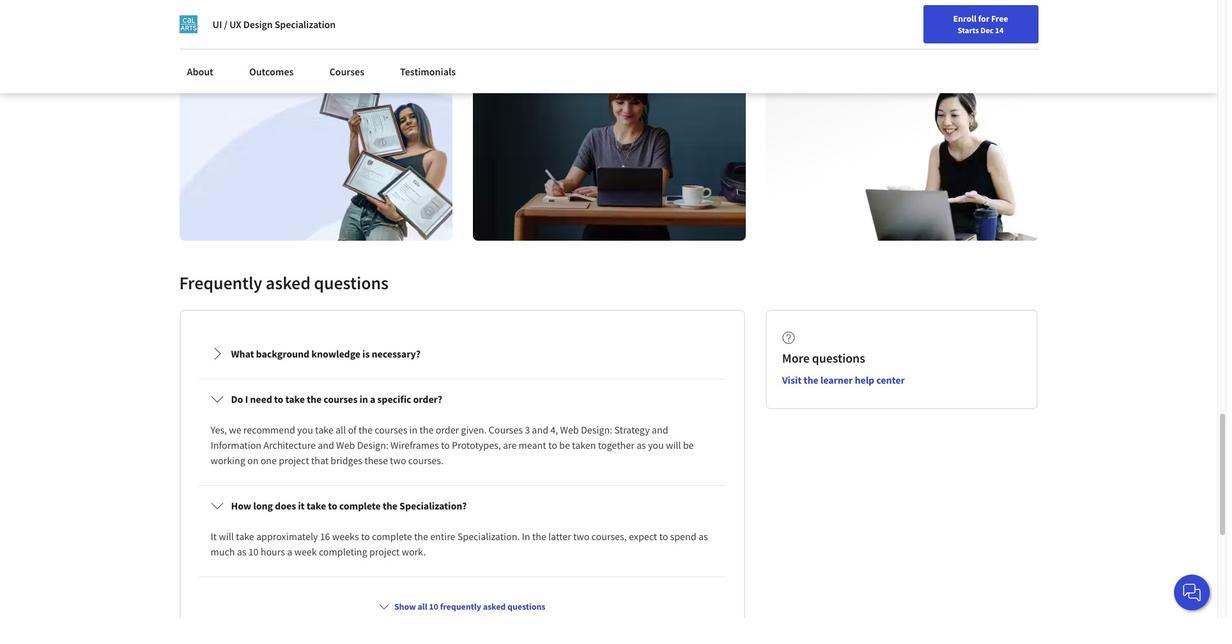 Task type: describe. For each thing, give the bounding box(es) containing it.
does
[[275, 500, 296, 513]]

a inside it will take approximately 16 weeks to complete the entire specialization. in the latter two courses, expect to spend as much as 10 hours a week completing project work.
[[287, 546, 292, 559]]

entire
[[430, 531, 456, 543]]

show all 10 frequently asked questions button
[[374, 596, 551, 619]]

to left spend
[[660, 531, 668, 543]]

enroll for free starts dec 14
[[954, 13, 1009, 35]]

background
[[256, 348, 310, 361]]

all inside yes, we recommend you take all of the courses in the order given. courses 3 and 4, web design: strategy and information architecture and web design: wireframes to prototypes, are meant to be taken together as you will be working on one project that bridges these two courses.
[[336, 424, 346, 437]]

are
[[503, 439, 517, 452]]

working
[[211, 455, 245, 467]]

what background knowledge is necessary? button
[[200, 336, 724, 372]]

necessary?
[[372, 348, 421, 361]]

frequently
[[440, 602, 481, 613]]

16
[[320, 531, 330, 543]]

visit the learner help center
[[783, 374, 905, 387]]

these
[[365, 455, 388, 467]]

do i need to take the courses in a specific order?
[[231, 393, 443, 406]]

14
[[996, 25, 1004, 35]]

we
[[229, 424, 241, 437]]

weeks
[[332, 531, 359, 543]]

project inside it will take approximately 16 weeks to complete the entire specialization. in the latter two courses, expect to spend as much as 10 hours a week completing project work.
[[369, 546, 400, 559]]

will inside it will take approximately 16 weeks to complete the entire specialization. in the latter two courses, expect to spend as much as 10 hours a week completing project work.
[[219, 531, 234, 543]]

1 vertical spatial as
[[699, 531, 708, 543]]

do
[[231, 393, 243, 406]]

testimonials
[[400, 65, 456, 78]]

expect
[[629, 531, 657, 543]]

learn more link
[[200, 38, 268, 53]]

economy
[[954, 11, 988, 23]]

asked inside dropdown button
[[483, 602, 506, 613]]

0 horizontal spatial design:
[[357, 439, 389, 452]]

1 vertical spatial you
[[648, 439, 664, 452]]

strategy
[[615, 424, 650, 437]]

1 horizontal spatial and
[[532, 424, 549, 437]]

take for you
[[315, 424, 334, 437]]

to right weeks
[[361, 531, 370, 543]]

more questions
[[783, 350, 866, 366]]

for
[[979, 13, 990, 24]]

0 horizontal spatial asked
[[266, 272, 311, 295]]

courses.
[[408, 455, 444, 467]]

project inside yes, we recommend you take all of the courses in the order given. courses 3 and 4, web design: strategy and information architecture and web design: wireframes to prototypes, are meant to be taken together as you will be working on one project that bridges these two courses.
[[279, 455, 309, 467]]

ux
[[229, 18, 241, 31]]

what
[[231, 348, 254, 361]]

latter
[[549, 531, 571, 543]]

the inside do i need to take the courses in a specific order? dropdown button
[[307, 393, 322, 406]]

4,
[[551, 424, 558, 437]]

prototypes,
[[452, 439, 501, 452]]

enroll
[[954, 13, 977, 24]]

more
[[227, 38, 251, 50]]

courses link
[[322, 58, 372, 86]]

wireframes
[[391, 439, 439, 452]]

courses inside yes, we recommend you take all of the courses in the order given. courses 3 and 4, web design: strategy and information architecture and web design: wireframes to prototypes, are meant to be taken together as you will be working on one project that bridges these two courses.
[[489, 424, 523, 437]]

will inside yes, we recommend you take all of the courses in the order given. courses 3 and 4, web design: strategy and information architecture and web design: wireframes to prototypes, are meant to be taken together as you will be working on one project that bridges these two courses.
[[666, 439, 681, 452]]

two inside it will take approximately 16 weeks to complete the entire specialization. in the latter two courses, expect to spend as much as 10 hours a week completing project work.
[[573, 531, 590, 543]]

2 horizontal spatial questions
[[812, 350, 866, 366]]

taken
[[572, 439, 596, 452]]

the up wireframes
[[420, 424, 434, 437]]

courses inside yes, we recommend you take all of the courses in the order given. courses 3 and 4, web design: strategy and information architecture and web design: wireframes to prototypes, are meant to be taken together as you will be working on one project that bridges these two courses.
[[375, 424, 408, 437]]

yes, we recommend you take all of the courses in the order given. courses 3 and 4, web design: strategy and information architecture and web design: wireframes to prototypes, are meant to be taken together as you will be working on one project that bridges these two courses.
[[211, 424, 696, 467]]

learn more
[[200, 38, 251, 50]]

2 horizontal spatial in
[[905, 11, 912, 23]]

need
[[250, 393, 272, 406]]

take for it
[[307, 500, 326, 513]]

excel
[[885, 11, 903, 23]]

1 horizontal spatial web
[[560, 424, 579, 437]]

outcomes
[[249, 65, 294, 78]]

it will take approximately 16 weeks to complete the entire specialization. in the latter two courses, expect to spend as much as 10 hours a week completing project work.
[[211, 531, 710, 559]]

find your new career
[[863, 40, 943, 52]]

english
[[973, 40, 1004, 53]]

questions inside dropdown button
[[508, 602, 546, 613]]

digital
[[928, 11, 952, 23]]

visit the learner help center link
[[783, 374, 905, 387]]

approximately
[[256, 531, 318, 543]]

completing
[[319, 546, 367, 559]]

new
[[900, 40, 917, 52]]

about
[[187, 65, 214, 78]]

0 horizontal spatial courses
[[330, 65, 365, 78]]

outcomes link
[[242, 58, 301, 86]]

to right it
[[328, 500, 337, 513]]

ui / ux design specialization
[[213, 18, 336, 31]]

0 horizontal spatial questions
[[314, 272, 389, 295]]

the right visit
[[804, 374, 819, 387]]

it
[[211, 531, 217, 543]]

career
[[919, 40, 943, 52]]

dec
[[981, 25, 994, 35]]

is
[[363, 348, 370, 361]]

for link
[[184, 0, 261, 26]]

visit
[[783, 374, 802, 387]]

specialization?
[[400, 500, 467, 513]]

courses inside dropdown button
[[324, 393, 358, 406]]

knowledge
[[312, 348, 361, 361]]



Task type: vqa. For each thing, say whether or not it's contained in the screenshot.
your corresponding to Upskill
yes



Task type: locate. For each thing, give the bounding box(es) containing it.
the up work.
[[414, 531, 428, 543]]

1 horizontal spatial a
[[370, 393, 376, 406]]

complete up work.
[[372, 531, 412, 543]]

0 vertical spatial a
[[370, 393, 376, 406]]

on
[[247, 455, 259, 467]]

all inside dropdown button
[[418, 602, 428, 613]]

1 vertical spatial web
[[336, 439, 355, 452]]

more
[[783, 350, 810, 366]]

long
[[253, 500, 273, 513]]

0 vertical spatial 10
[[248, 546, 259, 559]]

two right these
[[390, 455, 406, 467]]

how long does it take to complete the specialization? button
[[200, 488, 724, 524]]

1 horizontal spatial in
[[410, 424, 418, 437]]

0 horizontal spatial two
[[390, 455, 406, 467]]

0 vertical spatial asked
[[266, 272, 311, 295]]

your for upskill
[[814, 11, 831, 23]]

0 horizontal spatial project
[[279, 455, 309, 467]]

1 horizontal spatial courses
[[489, 424, 523, 437]]

0 vertical spatial web
[[560, 424, 579, 437]]

10 inside show all 10 frequently asked questions dropdown button
[[429, 602, 439, 613]]

work.
[[402, 546, 426, 559]]

0 horizontal spatial you
[[297, 424, 313, 437]]

how
[[231, 500, 251, 513]]

the down what background knowledge is necessary?
[[307, 393, 322, 406]]

1 horizontal spatial asked
[[483, 602, 506, 613]]

take left of
[[315, 424, 334, 437]]

two inside yes, we recommend you take all of the courses in the order given. courses 3 and 4, web design: strategy and information architecture and web design: wireframes to prototypes, are meant to be taken together as you will be working on one project that bridges these two courses.
[[390, 455, 406, 467]]

1 vertical spatial complete
[[372, 531, 412, 543]]

1 horizontal spatial questions
[[508, 602, 546, 613]]

0 horizontal spatial all
[[336, 424, 346, 437]]

0 vertical spatial design:
[[581, 424, 613, 437]]

1 vertical spatial courses
[[375, 424, 408, 437]]

0 vertical spatial complete
[[339, 500, 381, 513]]

a left specific
[[370, 393, 376, 406]]

1 horizontal spatial your
[[881, 40, 898, 52]]

as right spend
[[699, 531, 708, 543]]

i
[[245, 393, 248, 406]]

that
[[311, 455, 329, 467]]

yes,
[[211, 424, 227, 437]]

0 horizontal spatial in
[[360, 393, 368, 406]]

0 horizontal spatial a
[[287, 546, 292, 559]]

None search field
[[182, 34, 489, 59]]

web right 4, at left
[[560, 424, 579, 437]]

design: up 'taken' at left bottom
[[581, 424, 613, 437]]

recommend
[[244, 424, 295, 437]]

as inside yes, we recommend you take all of the courses in the order given. courses 3 and 4, web design: strategy and information architecture and web design: wireframes to prototypes, are meant to be taken together as you will be working on one project that bridges these two courses.
[[637, 439, 646, 452]]

take right it
[[307, 500, 326, 513]]

frequently
[[179, 272, 262, 295]]

0 horizontal spatial web
[[336, 439, 355, 452]]

spend
[[670, 531, 697, 543]]

0 vertical spatial questions
[[314, 272, 389, 295]]

you
[[297, 424, 313, 437], [648, 439, 664, 452]]

two
[[390, 455, 406, 467], [573, 531, 590, 543]]

and right strategy
[[652, 424, 669, 437]]

take for to
[[285, 393, 305, 406]]

ui
[[213, 18, 222, 31]]

1 horizontal spatial be
[[683, 439, 694, 452]]

1 vertical spatial your
[[881, 40, 898, 52]]

2 vertical spatial as
[[237, 546, 246, 559]]

how long does it take to complete the specialization?
[[231, 500, 467, 513]]

10 inside it will take approximately 16 weeks to complete the entire specialization. in the latter two courses, expect to spend as much as 10 hours a week completing project work.
[[248, 546, 259, 559]]

complete inside dropdown button
[[339, 500, 381, 513]]

learner
[[821, 374, 853, 387]]

be
[[559, 439, 570, 452], [683, 439, 694, 452]]

as
[[637, 439, 646, 452], [699, 531, 708, 543], [237, 546, 246, 559]]

upskill
[[786, 11, 812, 23]]

free
[[992, 13, 1009, 24]]

and up the that
[[318, 439, 334, 452]]

complete up weeks
[[339, 500, 381, 513]]

2 horizontal spatial as
[[699, 531, 708, 543]]

and
[[532, 424, 549, 437], [652, 424, 669, 437], [318, 439, 334, 452]]

what background knowledge is necessary?
[[231, 348, 421, 361]]

collapsed list
[[196, 332, 729, 619]]

1 vertical spatial will
[[219, 531, 234, 543]]

/
[[224, 18, 227, 31]]

0 vertical spatial all
[[336, 424, 346, 437]]

courses up of
[[324, 393, 358, 406]]

1 vertical spatial two
[[573, 531, 590, 543]]

show all 10 frequently asked questions
[[394, 602, 546, 613]]

take down how
[[236, 531, 254, 543]]

2 vertical spatial questions
[[508, 602, 546, 613]]

design
[[243, 18, 273, 31]]

for
[[189, 6, 203, 19]]

1 horizontal spatial design:
[[581, 424, 613, 437]]

1 vertical spatial courses
[[489, 424, 523, 437]]

the right in
[[532, 531, 547, 543]]

in left specific
[[360, 393, 368, 406]]

take
[[285, 393, 305, 406], [315, 424, 334, 437], [307, 500, 326, 513], [236, 531, 254, 543]]

california institute of the arts image
[[179, 15, 197, 33]]

1 vertical spatial a
[[287, 546, 292, 559]]

find your new career link
[[857, 38, 950, 54]]

as right much
[[237, 546, 246, 559]]

0 vertical spatial your
[[814, 11, 831, 23]]

the left specialization?
[[383, 500, 398, 513]]

complete
[[339, 500, 381, 513], [372, 531, 412, 543]]

week
[[294, 546, 317, 559]]

your right find
[[881, 40, 898, 52]]

bridges
[[331, 455, 363, 467]]

upskill your employees to excel in the digital economy
[[786, 11, 988, 23]]

design:
[[581, 424, 613, 437], [357, 439, 389, 452]]

of
[[348, 424, 357, 437]]

1 horizontal spatial you
[[648, 439, 664, 452]]

1 vertical spatial all
[[418, 602, 428, 613]]

the right of
[[359, 424, 373, 437]]

all left of
[[336, 424, 346, 437]]

0 horizontal spatial 10
[[248, 546, 259, 559]]

hours
[[261, 546, 285, 559]]

in inside dropdown button
[[360, 393, 368, 406]]

complete inside it will take approximately 16 weeks to complete the entire specialization. in the latter two courses, expect to spend as much as 10 hours a week completing project work.
[[372, 531, 412, 543]]

take inside it will take approximately 16 weeks to complete the entire specialization. in the latter two courses, expect to spend as much as 10 hours a week completing project work.
[[236, 531, 254, 543]]

in right "excel"
[[905, 11, 912, 23]]

much
[[211, 546, 235, 559]]

two right latter
[[573, 531, 590, 543]]

order?
[[413, 393, 443, 406]]

0 horizontal spatial and
[[318, 439, 334, 452]]

web up bridges
[[336, 439, 355, 452]]

1 horizontal spatial two
[[573, 531, 590, 543]]

1 vertical spatial questions
[[812, 350, 866, 366]]

0 vertical spatial courses
[[330, 65, 365, 78]]

show
[[394, 602, 416, 613]]

0 horizontal spatial courses
[[324, 393, 358, 406]]

a down approximately at left bottom
[[287, 546, 292, 559]]

to down 4, at left
[[549, 439, 557, 452]]

given.
[[461, 424, 487, 437]]

to down order
[[441, 439, 450, 452]]

project left work.
[[369, 546, 400, 559]]

architecture
[[264, 439, 316, 452]]

english button
[[950, 26, 1027, 67]]

1 horizontal spatial courses
[[375, 424, 408, 437]]

help
[[855, 374, 875, 387]]

0 vertical spatial in
[[905, 11, 912, 23]]

will right it
[[219, 531, 234, 543]]

take inside yes, we recommend you take all of the courses in the order given. courses 3 and 4, web design: strategy and information architecture and web design: wireframes to prototypes, are meant to be taken together as you will be working on one project that bridges these two courses.
[[315, 424, 334, 437]]

asked
[[266, 272, 311, 295], [483, 602, 506, 613]]

1 vertical spatial project
[[369, 546, 400, 559]]

project down architecture at the left bottom of the page
[[279, 455, 309, 467]]

meant
[[519, 439, 547, 452]]

you up architecture at the left bottom of the page
[[297, 424, 313, 437]]

questions
[[314, 272, 389, 295], [812, 350, 866, 366], [508, 602, 546, 613]]

3
[[525, 424, 530, 437]]

1 be from the left
[[559, 439, 570, 452]]

your for find
[[881, 40, 898, 52]]

1 vertical spatial asked
[[483, 602, 506, 613]]

your
[[814, 11, 831, 23], [881, 40, 898, 52]]

1 horizontal spatial 10
[[429, 602, 439, 613]]

to left "excel"
[[875, 11, 883, 23]]

0 vertical spatial courses
[[324, 393, 358, 406]]

specialization
[[275, 18, 336, 31]]

the left "digital"
[[914, 11, 926, 23]]

0 vertical spatial you
[[297, 424, 313, 437]]

as down strategy
[[637, 439, 646, 452]]

courses down specialization
[[330, 65, 365, 78]]

0 horizontal spatial will
[[219, 531, 234, 543]]

1 horizontal spatial as
[[637, 439, 646, 452]]

starts
[[958, 25, 979, 35]]

1 vertical spatial in
[[360, 393, 368, 406]]

testimonials link
[[393, 58, 464, 86]]

frequently asked questions
[[179, 272, 389, 295]]

information
[[211, 439, 262, 452]]

courses up wireframes
[[375, 424, 408, 437]]

design: up these
[[357, 439, 389, 452]]

in up wireframes
[[410, 424, 418, 437]]

0 horizontal spatial as
[[237, 546, 246, 559]]

the inside how long does it take to complete the specialization? dropdown button
[[383, 500, 398, 513]]

to
[[875, 11, 883, 23], [274, 393, 283, 406], [441, 439, 450, 452], [549, 439, 557, 452], [328, 500, 337, 513], [361, 531, 370, 543], [660, 531, 668, 543]]

0 vertical spatial will
[[666, 439, 681, 452]]

you down strategy
[[648, 439, 664, 452]]

2 horizontal spatial and
[[652, 424, 669, 437]]

2 vertical spatial in
[[410, 424, 418, 437]]

0 vertical spatial project
[[279, 455, 309, 467]]

2 be from the left
[[683, 439, 694, 452]]

center
[[877, 374, 905, 387]]

10 left hours
[[248, 546, 259, 559]]

will right together
[[666, 439, 681, 452]]

order
[[436, 424, 459, 437]]

1 vertical spatial 10
[[429, 602, 439, 613]]

1 horizontal spatial will
[[666, 439, 681, 452]]

a inside dropdown button
[[370, 393, 376, 406]]

0 vertical spatial as
[[637, 439, 646, 452]]

do i need to take the courses in a specific order? button
[[200, 382, 724, 417]]

1 horizontal spatial project
[[369, 546, 400, 559]]

0 horizontal spatial be
[[559, 439, 570, 452]]

to right need
[[274, 393, 283, 406]]

all right show at the left bottom of page
[[418, 602, 428, 613]]

about link
[[179, 58, 221, 86]]

0 vertical spatial two
[[390, 455, 406, 467]]

in
[[905, 11, 912, 23], [360, 393, 368, 406], [410, 424, 418, 437]]

10 left frequently
[[429, 602, 439, 613]]

and right 3
[[532, 424, 549, 437]]

your inside find your new career link
[[881, 40, 898, 52]]

1 vertical spatial design:
[[357, 439, 389, 452]]

specific
[[377, 393, 411, 406]]

take right need
[[285, 393, 305, 406]]

employees
[[833, 11, 873, 23]]

in
[[522, 531, 530, 543]]

your right 'upskill'
[[814, 11, 831, 23]]

0 horizontal spatial your
[[814, 11, 831, 23]]

one
[[261, 455, 277, 467]]

1 horizontal spatial all
[[418, 602, 428, 613]]

courses
[[324, 393, 358, 406], [375, 424, 408, 437]]

together
[[598, 439, 635, 452]]

specialization.
[[458, 531, 520, 543]]

project
[[279, 455, 309, 467], [369, 546, 400, 559]]

the
[[914, 11, 926, 23], [804, 374, 819, 387], [307, 393, 322, 406], [359, 424, 373, 437], [420, 424, 434, 437], [383, 500, 398, 513], [414, 531, 428, 543], [532, 531, 547, 543]]

courses up are
[[489, 424, 523, 437]]

chat with us image
[[1182, 583, 1203, 604]]

in inside yes, we recommend you take all of the courses in the order given. courses 3 and 4, web design: strategy and information architecture and web design: wireframes to prototypes, are meant to be taken together as you will be working on one project that bridges these two courses.
[[410, 424, 418, 437]]



